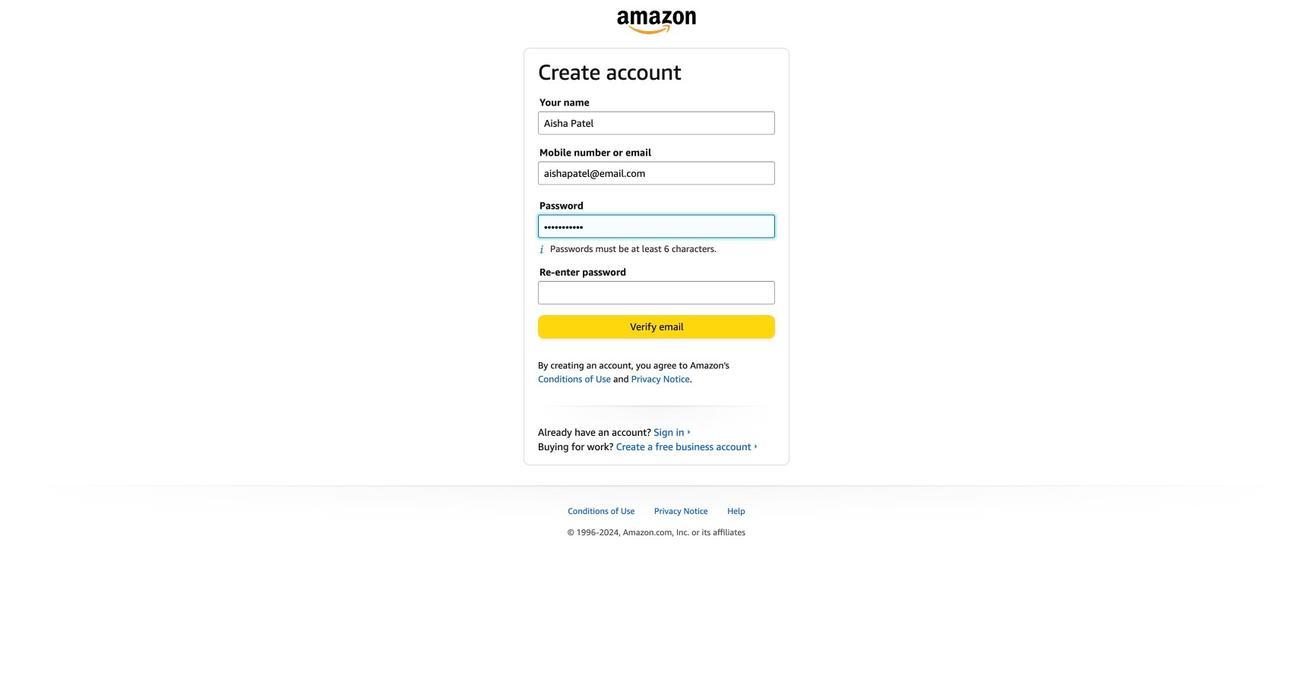 Task type: vqa. For each thing, say whether or not it's contained in the screenshot.
First and last name text field at the top of page
yes



Task type: locate. For each thing, give the bounding box(es) containing it.
None password field
[[538, 281, 776, 305]]

alert image
[[540, 245, 550, 255]]

None email field
[[538, 162, 776, 185]]

None submit
[[539, 316, 775, 338]]



Task type: describe. For each thing, give the bounding box(es) containing it.
First and last name text field
[[538, 111, 776, 135]]

amazon image
[[618, 11, 696, 34]]

At least 6 characters password field
[[538, 215, 776, 238]]



